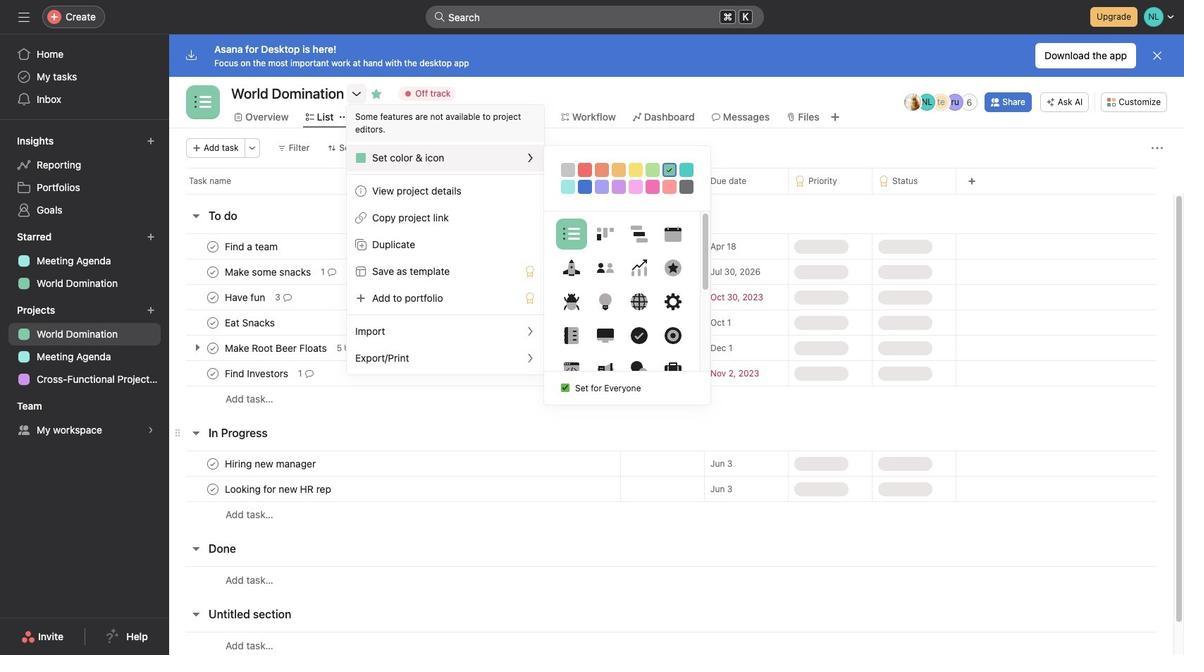 Task type: describe. For each thing, give the bounding box(es) containing it.
target image
[[665, 327, 682, 344]]

globe image
[[631, 293, 648, 310]]

calendar image
[[665, 226, 682, 243]]

more actions image
[[1152, 142, 1164, 154]]

find a team cell
[[169, 233, 621, 259]]

2 mark complete image from the top
[[204, 340, 221, 356]]

3 collapse task list for this group image from the top
[[190, 543, 202, 554]]

starred element
[[0, 224, 169, 298]]

task name text field for 3 comments icon
[[222, 290, 270, 304]]

list image
[[195, 94, 212, 111]]

rocket image
[[563, 259, 580, 276]]

bug image
[[563, 293, 580, 310]]

dismiss image
[[1152, 50, 1164, 61]]

timeline image
[[631, 226, 648, 243]]

mark complete checkbox for task name text field within the hiring new manager cell
[[204, 455, 221, 472]]

see details, my workspace image
[[147, 426, 155, 434]]

mark complete checkbox for task name text field inside find a team cell
[[204, 238, 221, 255]]

task name text field for 1 comment image
[[222, 265, 315, 279]]

4 collapse task list for this group image from the top
[[190, 609, 202, 620]]

mark complete image for task name text box in the make some snacks cell
[[204, 263, 221, 280]]

insights element
[[0, 128, 169, 224]]

hide sidebar image
[[18, 11, 30, 23]]

mark complete image for find a team cell
[[204, 238, 221, 255]]

teams element
[[0, 393, 169, 444]]

mark complete image for eat snacks cell
[[204, 314, 221, 331]]

Search tasks, projects, and more text field
[[426, 6, 764, 28]]

add items to starred image
[[147, 233, 155, 241]]

task name text field for eat snacks cell
[[222, 316, 279, 330]]

have fun cell
[[169, 284, 621, 310]]

3 comments image
[[283, 293, 292, 301]]

mark complete image for have fun 'cell'
[[204, 289, 221, 306]]

projects element
[[0, 298, 169, 393]]

graph image
[[631, 259, 648, 276]]

hiring new manager cell
[[169, 451, 621, 477]]

chat bubbles image
[[631, 361, 648, 378]]

tab actions image
[[340, 113, 348, 121]]

mark complete image for "looking for new hr rep" cell
[[204, 481, 221, 497]]

board image
[[597, 226, 614, 243]]

mark complete image for hiring new manager cell
[[204, 455, 221, 472]]

briefcase image
[[665, 361, 682, 378]]

eat snacks cell
[[169, 310, 621, 336]]

mark complete checkbox for task name text field within "looking for new hr rep" cell
[[204, 481, 221, 497]]

5 subtasks image
[[345, 344, 353, 352]]

computer image
[[597, 327, 614, 344]]

task name text field inside make root beer floats "cell"
[[222, 341, 331, 355]]

task name text field for 1 comment icon
[[222, 366, 293, 380]]

make root beer floats cell
[[169, 335, 621, 361]]



Task type: locate. For each thing, give the bounding box(es) containing it.
5 mark complete checkbox from the top
[[204, 365, 221, 382]]

2 task name text field from the top
[[222, 290, 270, 304]]

task name text field left 3 comments icon
[[222, 290, 270, 304]]

1 mark complete image from the top
[[204, 238, 221, 255]]

more actions image
[[248, 144, 256, 152]]

looking for new hr rep cell
[[169, 476, 621, 502]]

2 mark complete checkbox from the top
[[204, 263, 221, 280]]

task name text field inside "looking for new hr rep" cell
[[222, 482, 336, 496]]

global element
[[0, 35, 169, 119]]

megaphone image
[[597, 361, 614, 378]]

mark complete image down mark complete checkbox
[[204, 365, 221, 382]]

mark complete checkbox inside hiring new manager cell
[[204, 455, 221, 472]]

3 mark complete image from the top
[[204, 314, 221, 331]]

list image
[[563, 226, 580, 243]]

5 task name text field from the top
[[222, 482, 336, 496]]

people image
[[597, 259, 614, 276]]

mark complete checkbox inside make root beer floats "cell"
[[204, 340, 221, 356]]

4 mark complete image from the top
[[204, 455, 221, 472]]

task name text field inside eat snacks cell
[[222, 316, 279, 330]]

prominent image
[[434, 11, 446, 23]]

2 task name text field from the top
[[222, 316, 279, 330]]

add field image
[[968, 177, 977, 185]]

mark complete checkbox inside have fun 'cell'
[[204, 289, 221, 306]]

mark complete checkbox inside find a team cell
[[204, 238, 221, 255]]

1 comment image
[[328, 268, 336, 276]]

find investors cell
[[169, 360, 621, 386]]

expand subtask list for the task make root beer floats image
[[192, 342, 203, 353]]

2 vertical spatial mark complete image
[[204, 365, 221, 382]]

task name text field for "looking for new hr rep" cell
[[222, 482, 336, 496]]

mark complete image right 'expand subtask list for the task make root beer floats' image
[[204, 340, 221, 356]]

check image
[[631, 327, 648, 344]]

task name text field inside find investors cell
[[222, 366, 293, 380]]

task name text field inside have fun 'cell'
[[222, 290, 270, 304]]

mark complete image
[[204, 263, 221, 280], [204, 340, 221, 356], [204, 365, 221, 382]]

1 comment image
[[305, 369, 314, 378]]

mark complete image up mark complete checkbox
[[204, 263, 221, 280]]

3 mark complete image from the top
[[204, 365, 221, 382]]

collapse task list for this group image
[[190, 210, 202, 221], [190, 427, 202, 439], [190, 543, 202, 554], [190, 609, 202, 620]]

2 vertical spatial task name text field
[[222, 366, 293, 380]]

task name text field left 1 comment icon
[[222, 366, 293, 380]]

None checkbox
[[561, 384, 570, 392]]

4 task name text field from the top
[[222, 457, 320, 471]]

1 mark complete image from the top
[[204, 263, 221, 280]]

task name text field inside find a team cell
[[222, 239, 282, 254]]

7 mark complete checkbox from the top
[[204, 481, 221, 497]]

1 mark complete checkbox from the top
[[204, 238, 221, 255]]

notebook image
[[563, 327, 580, 344]]

task name text field inside make some snacks cell
[[222, 265, 315, 279]]

header in progress tree grid
[[169, 451, 1174, 527]]

1 task name text field from the top
[[222, 239, 282, 254]]

5 mark complete image from the top
[[204, 481, 221, 497]]

mark complete checkbox for task name text box in the make some snacks cell
[[204, 263, 221, 280]]

6 mark complete checkbox from the top
[[204, 455, 221, 472]]

Mark complete checkbox
[[204, 314, 221, 331]]

4 mark complete checkbox from the top
[[204, 340, 221, 356]]

remove from starred image
[[371, 88, 382, 99]]

2 collapse task list for this group image from the top
[[190, 427, 202, 439]]

mark complete checkbox inside make some snacks cell
[[204, 263, 221, 280]]

1 task name text field from the top
[[222, 265, 315, 279]]

mark complete image inside hiring new manager cell
[[204, 455, 221, 472]]

0 vertical spatial task name text field
[[222, 265, 315, 279]]

menu
[[347, 105, 544, 374]]

mark complete image for task name text box in find investors cell
[[204, 365, 221, 382]]

mark complete image inside "looking for new hr rep" cell
[[204, 481, 221, 497]]

gear image
[[665, 293, 682, 310]]

row
[[169, 168, 1185, 194], [186, 193, 1157, 195], [169, 233, 1174, 259], [169, 259, 1174, 285], [169, 284, 1174, 310], [169, 310, 1174, 336], [169, 335, 1174, 361], [169, 360, 1174, 386], [169, 386, 1174, 412], [169, 451, 1174, 477], [169, 476, 1174, 502], [169, 501, 1174, 527], [169, 566, 1174, 593], [169, 632, 1174, 655]]

mark complete checkbox inside "looking for new hr rep" cell
[[204, 481, 221, 497]]

mark complete checkbox for task name text box within the have fun 'cell'
[[204, 289, 221, 306]]

mark complete image inside eat snacks cell
[[204, 314, 221, 331]]

make some snacks cell
[[169, 259, 621, 285]]

task name text field for hiring new manager cell
[[222, 457, 320, 471]]

mark complete image inside find investors cell
[[204, 365, 221, 382]]

light bulb image
[[597, 293, 614, 310]]

header to do tree grid
[[169, 233, 1174, 412]]

menu item
[[347, 145, 544, 171]]

3 task name text field from the top
[[222, 366, 293, 380]]

mark complete image
[[204, 238, 221, 255], [204, 289, 221, 306], [204, 314, 221, 331], [204, 455, 221, 472], [204, 481, 221, 497]]

0 vertical spatial mark complete image
[[204, 263, 221, 280]]

html image
[[563, 361, 580, 378]]

2 mark complete image from the top
[[204, 289, 221, 306]]

task name text field inside hiring new manager cell
[[222, 457, 320, 471]]

mark complete checkbox inside find investors cell
[[204, 365, 221, 382]]

1 vertical spatial mark complete image
[[204, 340, 221, 356]]

1 vertical spatial task name text field
[[222, 290, 270, 304]]

3 task name text field from the top
[[222, 341, 331, 355]]

mark complete checkbox for task name text box in find investors cell
[[204, 365, 221, 382]]

star image
[[665, 259, 682, 276]]

3 mark complete checkbox from the top
[[204, 289, 221, 306]]

mark complete image inside find a team cell
[[204, 238, 221, 255]]

Task name text field
[[222, 265, 315, 279], [222, 290, 270, 304], [222, 366, 293, 380]]

add tab image
[[830, 111, 841, 123]]

task name text field up 3 comments icon
[[222, 265, 315, 279]]

show options image
[[351, 88, 363, 99]]

Mark complete checkbox
[[204, 238, 221, 255], [204, 263, 221, 280], [204, 289, 221, 306], [204, 340, 221, 356], [204, 365, 221, 382], [204, 455, 221, 472], [204, 481, 221, 497]]

new insights image
[[147, 137, 155, 145]]

1 collapse task list for this group image from the top
[[190, 210, 202, 221]]

Task name text field
[[222, 239, 282, 254], [222, 316, 279, 330], [222, 341, 331, 355], [222, 457, 320, 471], [222, 482, 336, 496]]

task name text field for find a team cell
[[222, 239, 282, 254]]

None field
[[426, 6, 764, 28]]

new project or portfolio image
[[147, 306, 155, 315]]



Task type: vqa. For each thing, say whether or not it's contained in the screenshot.
the tasks in My tasks link
no



